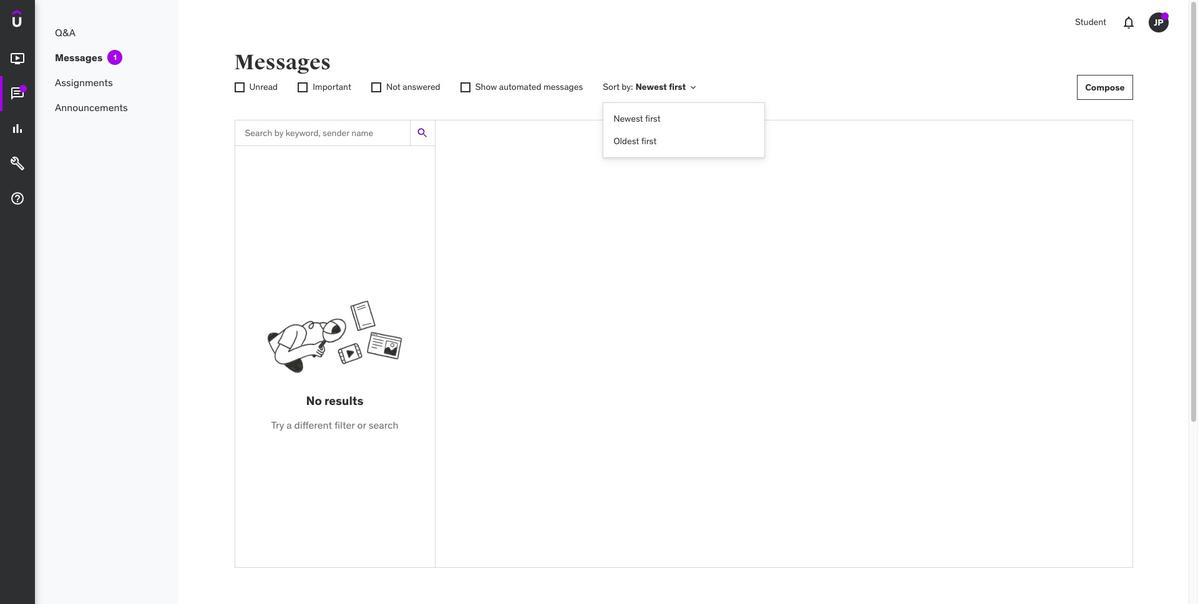 Task type: vqa. For each thing, say whether or not it's contained in the screenshot.
Assignments link
yes



Task type: locate. For each thing, give the bounding box(es) containing it.
1 horizontal spatial xsmall image
[[371, 83, 381, 92]]

0 horizontal spatial xsmall image
[[298, 83, 308, 92]]

xsmall image for show automated messages
[[460, 83, 470, 92]]

first up oldest first
[[645, 113, 661, 124]]

xsmall image left not
[[371, 83, 381, 92]]

medium image
[[10, 51, 25, 66], [10, 156, 25, 171]]

by:
[[622, 81, 633, 92]]

1 xsmall image from the left
[[298, 83, 308, 92]]

3 xsmall image from the left
[[371, 83, 381, 92]]

1 vertical spatial medium image
[[10, 156, 25, 171]]

Search by keyword, sender name text field
[[235, 120, 410, 145]]

first right oldest
[[641, 135, 657, 146]]

0 vertical spatial first
[[669, 81, 686, 92]]

newest inside button
[[614, 113, 643, 124]]

not
[[386, 81, 401, 92]]

sort by: newest first
[[603, 81, 686, 92]]

you have alerts image
[[1161, 12, 1169, 20]]

xsmall image
[[689, 82, 698, 92], [234, 83, 244, 92], [371, 83, 381, 92]]

1 horizontal spatial messages
[[234, 49, 331, 76]]

no results
[[306, 393, 364, 408]]

0 vertical spatial medium image
[[10, 86, 25, 101]]

2 vertical spatial medium image
[[10, 191, 25, 206]]

oldest first button
[[604, 130, 765, 152]]

2 medium image from the top
[[10, 121, 25, 136]]

show
[[475, 81, 497, 92]]

xsmall image left important
[[298, 83, 308, 92]]

first up newest first button
[[669, 81, 686, 92]]

oldest
[[614, 135, 639, 146]]

messages
[[544, 81, 583, 92]]

messages
[[234, 49, 331, 76], [55, 51, 103, 64]]

0 horizontal spatial xsmall image
[[234, 83, 244, 92]]

q&a
[[55, 26, 75, 39]]

q&a link
[[35, 20, 178, 45]]

2 vertical spatial first
[[641, 135, 657, 146]]

or
[[357, 419, 366, 431]]

newest right by:
[[636, 81, 667, 92]]

xsmall image up newest first button
[[689, 82, 698, 92]]

search
[[369, 419, 398, 431]]

important
[[313, 81, 351, 92]]

1 vertical spatial newest
[[614, 113, 643, 124]]

try
[[271, 419, 284, 431]]

announcements link
[[35, 95, 178, 120]]

xsmall image
[[298, 83, 308, 92], [460, 83, 470, 92]]

newest
[[636, 81, 667, 92], [614, 113, 643, 124]]

try a different filter or search
[[271, 419, 398, 431]]

1 horizontal spatial xsmall image
[[460, 83, 470, 92]]

0 horizontal spatial messages
[[55, 51, 103, 64]]

1 vertical spatial first
[[645, 113, 661, 124]]

student
[[1075, 16, 1107, 28]]

0 vertical spatial newest
[[636, 81, 667, 92]]

messages up unread
[[234, 49, 331, 76]]

1 vertical spatial medium image
[[10, 121, 25, 136]]

1 xsmall image from the left
[[689, 82, 698, 92]]

0 vertical spatial medium image
[[10, 51, 25, 66]]

newest first
[[614, 113, 661, 124]]

messages up assignments
[[55, 51, 103, 64]]

jp link
[[1144, 7, 1174, 37]]

xsmall image left show
[[460, 83, 470, 92]]

2 xsmall image from the left
[[234, 83, 244, 92]]

2 xsmall image from the left
[[460, 83, 470, 92]]

1
[[113, 52, 117, 62]]

newest up oldest
[[614, 113, 643, 124]]

xsmall image left unread
[[234, 83, 244, 92]]

medium image
[[10, 86, 25, 101], [10, 121, 25, 136], [10, 191, 25, 206]]

2 horizontal spatial xsmall image
[[689, 82, 698, 92]]

udemy image
[[12, 10, 69, 31]]

unread
[[249, 81, 278, 92]]

first
[[669, 81, 686, 92], [645, 113, 661, 124], [641, 135, 657, 146]]



Task type: describe. For each thing, give the bounding box(es) containing it.
xsmall image for unread
[[234, 83, 244, 92]]

assignments link
[[35, 70, 178, 95]]

answered
[[403, 81, 440, 92]]

compose link
[[1077, 75, 1133, 100]]

first for oldest first
[[641, 135, 657, 146]]

newest first button
[[604, 108, 765, 130]]

search image
[[416, 127, 429, 139]]

different
[[294, 419, 332, 431]]

filter
[[335, 419, 355, 431]]

xsmall image for not answered
[[371, 83, 381, 92]]

student link
[[1068, 7, 1114, 37]]

oldest first
[[614, 135, 657, 146]]

no
[[306, 393, 322, 408]]

results
[[325, 393, 364, 408]]

compose
[[1085, 82, 1125, 93]]

3 medium image from the top
[[10, 191, 25, 206]]

first for newest first
[[645, 113, 661, 124]]

announcements
[[55, 101, 128, 113]]

sort
[[603, 81, 620, 92]]

show automated messages
[[475, 81, 583, 92]]

jp
[[1154, 17, 1164, 28]]

1 medium image from the top
[[10, 86, 25, 101]]

automated
[[499, 81, 541, 92]]

1 medium image from the top
[[10, 51, 25, 66]]

not answered
[[386, 81, 440, 92]]

notifications image
[[1122, 15, 1137, 30]]

assignments
[[55, 76, 113, 88]]

xsmall image for important
[[298, 83, 308, 92]]

a
[[287, 419, 292, 431]]

2 medium image from the top
[[10, 156, 25, 171]]



